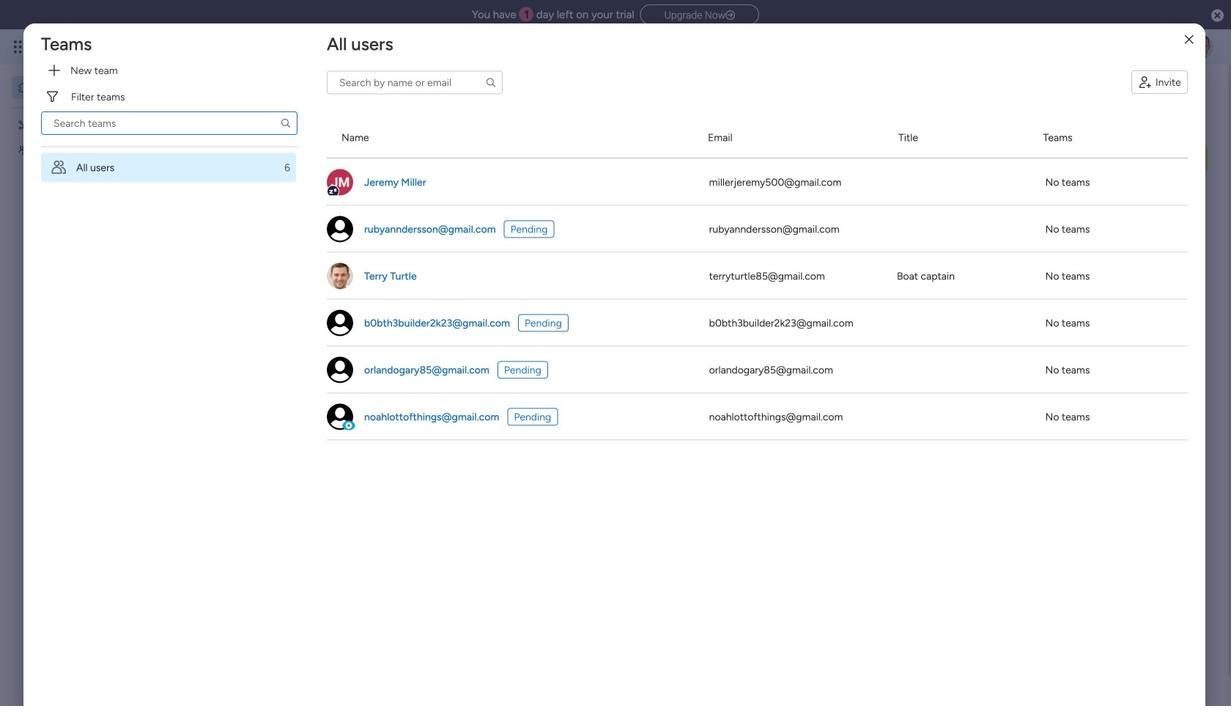 Task type: locate. For each thing, give the bounding box(es) containing it.
row
[[327, 118, 1189, 159], [327, 159, 1189, 206], [327, 206, 1189, 253], [327, 253, 1189, 300], [327, 300, 1189, 346], [327, 346, 1189, 393], [327, 393, 1189, 440]]

grid
[[327, 118, 1189, 706]]

1 horizontal spatial terry turtle image
[[1191, 35, 1214, 59]]

close image
[[1185, 34, 1194, 45]]

0 vertical spatial terry turtle image
[[1191, 35, 1214, 59]]

7 row from the top
[[327, 393, 1189, 440]]

5 row from the top
[[327, 300, 1189, 346]]

orlandogary85@gmail.com image
[[327, 357, 353, 383]]

None search field
[[327, 71, 503, 94]]

3 row from the top
[[327, 206, 1189, 253]]

dapulse close image
[[1212, 8, 1224, 23]]

select product image
[[13, 40, 28, 54]]

1 row from the top
[[327, 118, 1189, 159]]

1 vertical spatial terry turtle image
[[327, 263, 353, 289]]

noahlottofthings@gmail.com image
[[327, 404, 353, 430]]

0 horizontal spatial terry turtle image
[[327, 263, 353, 289]]

row group
[[327, 159, 1189, 440]]

terry turtle image down dapulse close icon
[[1191, 35, 1214, 59]]

terry turtle image
[[1191, 35, 1214, 59], [327, 263, 353, 289]]

monday code is now live - secured infrastructure with seamless integration to monday.com. hosting your apps is now easier than ever. image
[[222, 135, 1208, 291]]

jeremy miller image
[[327, 169, 353, 195]]

option
[[41, 153, 307, 182]]

build something awesome image
[[661, 379, 829, 479]]

terry turtle image up b0bth3builder2k23@gmail.com icon
[[327, 263, 353, 289]]

None search field
[[41, 111, 298, 135]]



Task type: describe. For each thing, give the bounding box(es) containing it.
search image
[[485, 76, 497, 88]]

rubyanndersson@gmail.com image
[[327, 216, 353, 242]]

dapulse rightstroke image
[[726, 10, 736, 21]]

6 row from the top
[[327, 346, 1189, 393]]

b0bth3builder2k23@gmail.com image
[[327, 310, 353, 336]]

Search teams search field
[[41, 111, 298, 135]]

4 row from the top
[[327, 253, 1189, 300]]

search image
[[280, 117, 292, 129]]

2 row from the top
[[327, 159, 1189, 206]]

Search by name or email search field
[[327, 71, 503, 94]]



Task type: vqa. For each thing, say whether or not it's contained in the screenshot.
orlandogary85@gmail.com "icon"
yes



